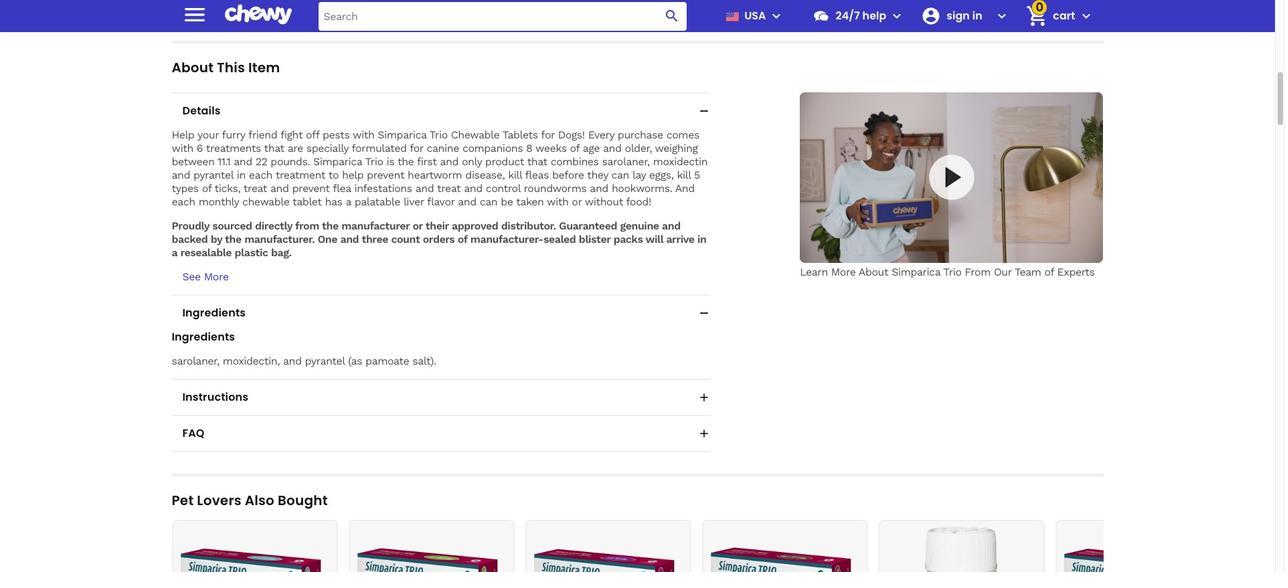 Task type: vqa. For each thing, say whether or not it's contained in the screenshot.
TIME
no



Task type: locate. For each thing, give the bounding box(es) containing it.
0 horizontal spatial more
[[204, 270, 229, 283]]

more right see
[[204, 270, 229, 283]]

0 horizontal spatial or
[[413, 219, 423, 232]]

trio down formulated
[[365, 155, 383, 168]]

also
[[245, 491, 275, 510]]

instructions
[[182, 389, 249, 405]]

formulated
[[352, 142, 407, 154]]

simparica trio chewable tablet for dogs, 5.6-11.0 lbs, (purple box), 6 chewable tablets (6-mos. supply) image
[[532, 527, 685, 572]]

with down "help"
[[172, 142, 193, 154]]

and down every
[[603, 142, 622, 154]]

0 vertical spatial sarolaner,
[[602, 155, 650, 168]]

genuine
[[620, 219, 659, 232]]

the
[[398, 155, 414, 168], [322, 219, 339, 232], [225, 233, 242, 245]]

see more
[[182, 270, 229, 283]]

1 vertical spatial prevent
[[292, 182, 330, 195]]

off
[[306, 128, 319, 141]]

help inside help your furry friend fight off pests with simparica trio chewable tablets for dogs! every purchase comes with 6 treatments that are specially formulated for canine companions 8 weeks of age and older, weighing between 11.1 and 22 pounds. simparica trio is the first and only product that combines sarolaner, moxidectin and pyrantel in each treatment to help prevent heartworm disease, kill fleas before they can lay eggs, kill 5 types of ticks, treat and prevent flea infestations and treat and control roundworms and hookworms. and each monthly chewable tablet has a palatable liver flavor and can be taken with or without food!
[[342, 168, 364, 181]]

treat up chewable
[[244, 182, 267, 195]]

help
[[172, 128, 194, 141]]

0 vertical spatial a
[[346, 195, 351, 208]]

for up first
[[410, 142, 424, 154]]

kill down "product"
[[508, 168, 522, 181]]

can left lay
[[612, 168, 629, 181]]

0 vertical spatial the
[[398, 155, 414, 168]]

1 vertical spatial that
[[527, 155, 548, 168]]

fight
[[281, 128, 303, 141]]

0 horizontal spatial treat
[[244, 182, 267, 195]]

1 horizontal spatial treat
[[437, 182, 461, 195]]

1 horizontal spatial pyrantel
[[305, 355, 345, 367]]

the up "one"
[[322, 219, 339, 232]]

in inside help your furry friend fight off pests with simparica trio chewable tablets for dogs! every purchase comes with 6 treatments that are specially formulated for canine companions 8 weeks of age and older, weighing between 11.1 and 22 pounds. simparica trio is the first and only product that combines sarolaner, moxidectin and pyrantel in each treatment to help prevent heartworm disease, kill fleas before they can lay eggs, kill 5 types of ticks, treat and prevent flea infestations and treat and control roundworms and hookworms. and each monthly chewable tablet has a palatable liver flavor and can be taken with or without food!
[[237, 168, 246, 181]]

directly
[[255, 219, 292, 232]]

or up "count" on the top left of the page
[[413, 219, 423, 232]]

1 vertical spatial ingredients
[[172, 329, 235, 345]]

liver
[[404, 195, 424, 208]]

1 horizontal spatial prevent
[[367, 168, 404, 181]]

simparica up formulated
[[378, 128, 427, 141]]

approved
[[452, 219, 498, 232]]

and up arrive
[[662, 219, 681, 232]]

1 vertical spatial or
[[413, 219, 423, 232]]

more
[[831, 266, 856, 278], [204, 270, 229, 283]]

will
[[646, 233, 664, 245]]

sarolaner, down older,
[[602, 155, 650, 168]]

the right is
[[398, 155, 414, 168]]

about left this
[[172, 58, 214, 77]]

24/7 help link
[[808, 0, 887, 32]]

with down roundworms
[[547, 195, 569, 208]]

0 horizontal spatial about
[[172, 58, 214, 77]]

0 vertical spatial each
[[249, 168, 273, 181]]

0 horizontal spatial trio
[[365, 155, 383, 168]]

and up approved
[[458, 195, 477, 208]]

1 vertical spatial in
[[698, 233, 707, 245]]

0 vertical spatial or
[[572, 195, 582, 208]]

1 horizontal spatial each
[[249, 168, 273, 181]]

lay
[[633, 168, 646, 181]]

help your furry friend fight off pests with simparica trio chewable tablets for dogs! every purchase comes with 6 treatments that are specially formulated for canine companions 8 weeks of age and older, weighing between 11.1 and 22 pounds. simparica trio is the first and only product that combines sarolaner, moxidectin and pyrantel in each treatment to help prevent heartworm disease, kill fleas before they can lay eggs, kill 5 types of ticks, treat and prevent flea infestations and treat and control roundworms and hookworms. and each monthly chewable tablet has a palatable liver flavor and can be taken with or without food!
[[172, 128, 708, 208]]

24/7 help
[[836, 8, 887, 23]]

can left be
[[480, 195, 498, 208]]

1 horizontal spatial help
[[863, 8, 887, 23]]

treat
[[244, 182, 267, 195], [437, 182, 461, 195]]

2 horizontal spatial with
[[547, 195, 569, 208]]

sarolaner, inside help your furry friend fight off pests with simparica trio chewable tablets for dogs! every purchase comes with 6 treatments that are specially formulated for canine companions 8 weeks of age and older, weighing between 11.1 and 22 pounds. simparica trio is the first and only product that combines sarolaner, moxidectin and pyrantel in each treatment to help prevent heartworm disease, kill fleas before they can lay eggs, kill 5 types of ticks, treat and prevent flea infestations and treat and control roundworms and hookworms. and each monthly chewable tablet has a palatable liver flavor and can be taken with or without food!
[[602, 155, 650, 168]]

0 vertical spatial in
[[237, 168, 246, 181]]

2 vertical spatial with
[[547, 195, 569, 208]]

2 vertical spatial simparica
[[892, 266, 941, 278]]

0 horizontal spatial the
[[225, 233, 242, 245]]

pyrantel inside help your furry friend fight off pests with simparica trio chewable tablets for dogs! every purchase comes with 6 treatments that are specially formulated for canine companions 8 weeks of age and older, weighing between 11.1 and 22 pounds. simparica trio is the first and only product that combines sarolaner, moxidectin and pyrantel in each treatment to help prevent heartworm disease, kill fleas before they can lay eggs, kill 5 types of ticks, treat and prevent flea infestations and treat and control roundworms and hookworms. and each monthly chewable tablet has a palatable liver flavor and can be taken with or without food!
[[194, 168, 233, 181]]

pyrantel down 11.1
[[194, 168, 233, 181]]

2 horizontal spatial the
[[398, 155, 414, 168]]

help left help menu image on the right of the page
[[863, 8, 887, 23]]

1 kill from the left
[[508, 168, 522, 181]]

and
[[603, 142, 622, 154], [234, 155, 252, 168], [440, 155, 459, 168], [172, 168, 190, 181], [271, 182, 289, 195], [416, 182, 434, 195], [464, 182, 483, 195], [590, 182, 609, 195], [458, 195, 477, 208], [662, 219, 681, 232], [340, 233, 359, 245], [283, 355, 302, 367]]

fleas
[[525, 168, 549, 181]]

more for see
[[204, 270, 229, 283]]

friend
[[248, 128, 277, 141]]

more for learn
[[831, 266, 856, 278]]

the inside help your furry friend fight off pests with simparica trio chewable tablets for dogs! every purchase comes with 6 treatments that are specially formulated for canine companions 8 weeks of age and older, weighing between 11.1 and 22 pounds. simparica trio is the first and only product that combines sarolaner, moxidectin and pyrantel in each treatment to help prevent heartworm disease, kill fleas before they can lay eggs, kill 5 types of ticks, treat and prevent flea infestations and treat and control roundworms and hookworms. and each monthly chewable tablet has a palatable liver flavor and can be taken with or without food!
[[398, 155, 414, 168]]

count
[[391, 233, 420, 245]]

of down approved
[[458, 233, 468, 245]]

1 horizontal spatial can
[[612, 168, 629, 181]]

product
[[485, 155, 524, 168]]

or inside "proudly sourced directly from the manufacturer or their approved distributor. guaranteed genuine and backed by the manufacturer. one and three count orders of manufacturer-sealed blister packs will arrive in a resealable plastic bag."
[[413, 219, 423, 232]]

in right arrive
[[698, 233, 707, 245]]

of
[[570, 142, 580, 154], [202, 182, 212, 195], [458, 233, 468, 245], [1045, 266, 1054, 278]]

for up 'weeks' on the top left of the page
[[541, 128, 555, 141]]

1 vertical spatial for
[[410, 142, 424, 154]]

prevent up tablet
[[292, 182, 330, 195]]

0 horizontal spatial with
[[172, 142, 193, 154]]

or down roundworms
[[572, 195, 582, 208]]

plastic
[[235, 246, 268, 259]]

in inside "proudly sourced directly from the manufacturer or their approved distributor. guaranteed genuine and backed by the manufacturer. one and three count orders of manufacturer-sealed blister packs will arrive in a resealable plastic bag."
[[698, 233, 707, 245]]

2 vertical spatial trio
[[944, 266, 962, 278]]

each down 22
[[249, 168, 273, 181]]

that up fleas
[[527, 155, 548, 168]]

ingredients up the moxidectin,
[[172, 329, 235, 345]]

to
[[329, 168, 339, 181]]

1 vertical spatial pyrantel
[[305, 355, 345, 367]]

is
[[387, 155, 395, 168]]

and
[[675, 182, 695, 195]]

resealable
[[180, 246, 232, 259]]

and down disease, at the top
[[464, 182, 483, 195]]

1 vertical spatial can
[[480, 195, 498, 208]]

ingredients down see more
[[182, 305, 246, 320]]

1 horizontal spatial with
[[353, 128, 375, 141]]

purchase
[[618, 128, 663, 141]]

1 vertical spatial help
[[342, 168, 364, 181]]

and down the heartworm
[[416, 182, 434, 195]]

1 horizontal spatial or
[[572, 195, 582, 208]]

arrive
[[666, 233, 695, 245]]

a down backed
[[172, 246, 177, 259]]

kill left 5
[[677, 168, 691, 181]]

weighing
[[655, 142, 698, 154]]

(as
[[348, 355, 362, 367]]

1 horizontal spatial sarolaner,
[[602, 155, 650, 168]]

ingredients
[[182, 305, 246, 320], [172, 329, 235, 345]]

a inside "proudly sourced directly from the manufacturer or their approved distributor. guaranteed genuine and backed by the manufacturer. one and three count orders of manufacturer-sealed blister packs will arrive in a resealable plastic bag."
[[172, 246, 177, 259]]

sarolaner, moxidectin, and pyrantel (as pamoate salt).
[[172, 355, 436, 367]]

by
[[211, 233, 222, 245]]

1 horizontal spatial more
[[831, 266, 856, 278]]

treatment
[[276, 168, 325, 181]]

sarolaner, up instructions
[[172, 355, 219, 367]]

comes
[[667, 128, 700, 141]]

without
[[585, 195, 623, 208]]

submit search image
[[664, 8, 681, 24]]

before
[[552, 168, 584, 181]]

in up the ticks,
[[237, 168, 246, 181]]

about right learn
[[859, 266, 889, 278]]

0 vertical spatial for
[[541, 128, 555, 141]]

0 vertical spatial ingredients
[[182, 305, 246, 320]]

0 horizontal spatial sarolaner,
[[172, 355, 219, 367]]

1 horizontal spatial that
[[527, 155, 548, 168]]

each
[[249, 168, 273, 181], [172, 195, 195, 208]]

0 horizontal spatial help
[[342, 168, 364, 181]]

of up combines
[[570, 142, 580, 154]]

our
[[994, 266, 1012, 278]]

help menu image
[[889, 8, 905, 24]]

sarolaner,
[[602, 155, 650, 168], [172, 355, 219, 367]]

1 vertical spatial a
[[172, 246, 177, 259]]

sealed
[[544, 233, 576, 245]]

pyrantel
[[194, 168, 233, 181], [305, 355, 345, 367]]

simparica up to
[[313, 155, 362, 168]]

see
[[182, 270, 201, 283]]

that down friend
[[264, 142, 284, 154]]

list
[[172, 520, 1222, 572]]

each down types
[[172, 195, 195, 208]]

0 horizontal spatial each
[[172, 195, 195, 208]]

apoquel (oclacitinib) tablets for dogs, 5.4-mg, 1 tablet image
[[885, 527, 1038, 572]]

0 vertical spatial simparica
[[378, 128, 427, 141]]

0 vertical spatial can
[[612, 168, 629, 181]]

and up types
[[172, 168, 190, 181]]

cart link
[[1021, 0, 1076, 32]]

1 horizontal spatial in
[[698, 233, 707, 245]]

1 vertical spatial the
[[322, 219, 339, 232]]

first
[[417, 155, 437, 168]]

that
[[264, 142, 284, 154], [527, 155, 548, 168]]

can
[[612, 168, 629, 181], [480, 195, 498, 208]]

pyrantel left (as
[[305, 355, 345, 367]]

0 horizontal spatial simparica
[[313, 155, 362, 168]]

trio up canine
[[430, 128, 448, 141]]

2 horizontal spatial simparica
[[892, 266, 941, 278]]

prevent up infestations
[[367, 168, 404, 181]]

a right has
[[346, 195, 351, 208]]

1 vertical spatial about
[[859, 266, 889, 278]]

0 vertical spatial prevent
[[367, 168, 404, 181]]

11.1
[[218, 155, 230, 168]]

or
[[572, 195, 582, 208], [413, 219, 423, 232]]

roundworms
[[524, 182, 587, 195]]

1 horizontal spatial a
[[346, 195, 351, 208]]

0 horizontal spatial pyrantel
[[194, 168, 233, 181]]

about
[[172, 58, 214, 77], [859, 266, 889, 278]]

1 horizontal spatial about
[[859, 266, 889, 278]]

team
[[1015, 266, 1042, 278]]

help up flea at the left top of the page
[[342, 168, 364, 181]]

2 kill from the left
[[677, 168, 691, 181]]

simparica left from
[[892, 266, 941, 278]]

with
[[353, 128, 375, 141], [172, 142, 193, 154], [547, 195, 569, 208]]

0 horizontal spatial kill
[[508, 168, 522, 181]]

8
[[526, 142, 533, 154]]

1 vertical spatial each
[[172, 195, 195, 208]]

0 horizontal spatial in
[[237, 168, 246, 181]]

tablet
[[293, 195, 322, 208]]

1 vertical spatial trio
[[365, 155, 383, 168]]

ingredients image
[[698, 306, 711, 320]]

trio left from
[[944, 266, 962, 278]]

1 vertical spatial simparica
[[313, 155, 362, 168]]

from
[[965, 266, 991, 278]]

0 horizontal spatial prevent
[[292, 182, 330, 195]]

the down sourced on the left top of page
[[225, 233, 242, 245]]

0 vertical spatial pyrantel
[[194, 168, 233, 181]]

details
[[182, 103, 221, 118]]

more right learn
[[831, 266, 856, 278]]

sourced
[[212, 219, 252, 232]]

and up chewable
[[271, 182, 289, 195]]

chewable
[[242, 195, 290, 208]]

with up formulated
[[353, 128, 375, 141]]

and down canine
[[440, 155, 459, 168]]

1 vertical spatial sarolaner,
[[172, 355, 219, 367]]

1 horizontal spatial trio
[[430, 128, 448, 141]]

0 vertical spatial that
[[264, 142, 284, 154]]

0 horizontal spatial a
[[172, 246, 177, 259]]

treat up flavor
[[437, 182, 461, 195]]

a inside help your furry friend fight off pests with simparica trio chewable tablets for dogs! every purchase comes with 6 treatments that are specially formulated for canine companions 8 weeks of age and older, weighing between 11.1 and 22 pounds. simparica trio is the first and only product that combines sarolaner, moxidectin and pyrantel in each treatment to help prevent heartworm disease, kill fleas before they can lay eggs, kill 5 types of ticks, treat and prevent flea infestations and treat and control roundworms and hookworms. and each monthly chewable tablet has a palatable liver flavor and can be taken with or without food!
[[346, 195, 351, 208]]

heartworm
[[408, 168, 462, 181]]

1 horizontal spatial kill
[[677, 168, 691, 181]]

specially
[[307, 142, 349, 154]]

help
[[863, 8, 887, 23], [342, 168, 364, 181]]



Task type: describe. For each thing, give the bounding box(es) containing it.
treatments
[[206, 142, 261, 154]]

three
[[362, 233, 388, 245]]

0 horizontal spatial for
[[410, 142, 424, 154]]

manufacturer
[[342, 219, 410, 232]]

control
[[486, 182, 521, 195]]

cart
[[1053, 8, 1076, 23]]

2 horizontal spatial trio
[[944, 266, 962, 278]]

1 horizontal spatial the
[[322, 219, 339, 232]]

food!
[[626, 195, 651, 208]]

companions
[[463, 142, 523, 154]]

learn more about simparica trio from our team of experts
[[800, 266, 1095, 278]]

cart menu image
[[1078, 8, 1094, 24]]

packs
[[614, 233, 643, 245]]

between
[[172, 155, 214, 168]]

proudly sourced directly from the manufacturer or their approved distributor. guaranteed genuine and backed by the manufacturer. one and three count orders of manufacturer-sealed blister packs will arrive in a resealable plastic bag.
[[172, 219, 707, 259]]

instructions image
[[698, 391, 711, 404]]

eggs,
[[649, 168, 674, 181]]

simparica trio chewable tablet for dogs, 88.1-132.0 lbs, (brown box), 6 chewable tablets (6-mos. supply) image
[[709, 527, 861, 572]]

Product search field
[[318, 2, 687, 30]]

account menu image
[[995, 8, 1011, 24]]

Search text field
[[318, 2, 687, 30]]

are
[[288, 142, 303, 154]]

menu image
[[769, 8, 785, 24]]

your
[[197, 128, 219, 141]]

of up 'monthly'
[[202, 182, 212, 195]]

older,
[[625, 142, 652, 154]]

types
[[172, 182, 199, 195]]

or inside help your furry friend fight off pests with simparica trio chewable tablets for dogs! every purchase comes with 6 treatments that are specially formulated for canine companions 8 weeks of age and older, weighing between 11.1 and 22 pounds. simparica trio is the first and only product that combines sarolaner, moxidectin and pyrantel in each treatment to help prevent heartworm disease, kill fleas before they can lay eggs, kill 5 types of ticks, treat and prevent flea infestations and treat and control roundworms and hookworms. and each monthly chewable tablet has a palatable liver flavor and can be taken with or without food!
[[572, 195, 582, 208]]

this
[[217, 58, 245, 77]]

simparica trio chewable tablet for dogs, 2.8-5.5 lbs, (gold box), 6 chewable tablets (6-mos. supply) image
[[1062, 527, 1215, 572]]

0 horizontal spatial can
[[480, 195, 498, 208]]

of inside "proudly sourced directly from the manufacturer or their approved distributor. guaranteed genuine and backed by the manufacturer. one and three count orders of manufacturer-sealed blister packs will arrive in a resealable plastic bag."
[[458, 233, 468, 245]]

usa
[[745, 8, 766, 23]]

faq
[[182, 426, 205, 441]]

details image
[[698, 104, 711, 118]]

1 horizontal spatial for
[[541, 128, 555, 141]]

distributor.
[[501, 219, 556, 232]]

weeks
[[536, 142, 567, 154]]

palatable
[[355, 195, 400, 208]]

dogs!
[[558, 128, 585, 141]]

faq image
[[698, 427, 711, 440]]

orders
[[423, 233, 455, 245]]

moxidectin,
[[223, 355, 280, 367]]

24/7
[[836, 8, 860, 23]]

taken
[[516, 195, 544, 208]]

pamoate
[[366, 355, 409, 367]]

only
[[462, 155, 482, 168]]

manufacturer-
[[471, 233, 544, 245]]

they
[[587, 168, 608, 181]]

pounds.
[[271, 155, 310, 168]]

0 vertical spatial about
[[172, 58, 214, 77]]

guaranteed
[[559, 219, 617, 232]]

bag.
[[271, 246, 292, 259]]

experts
[[1058, 266, 1095, 278]]

1 horizontal spatial simparica
[[378, 128, 427, 141]]

0 vertical spatial help
[[863, 8, 887, 23]]

0 vertical spatial with
[[353, 128, 375, 141]]

sign in link
[[916, 0, 992, 32]]

0 vertical spatial trio
[[430, 128, 448, 141]]

1 treat from the left
[[244, 182, 267, 195]]

and down treatments
[[234, 155, 252, 168]]

monthly
[[199, 195, 239, 208]]

one
[[318, 233, 338, 245]]

learn
[[800, 266, 828, 278]]

and down they
[[590, 182, 609, 195]]

blister
[[579, 233, 611, 245]]

items image
[[1026, 4, 1049, 28]]

simparica trio chewable tablet for dogs, 22.1-44.0 lbs, (teal box), 6 chewable tablets (6-mos. supply) image
[[178, 527, 331, 572]]

salt).
[[413, 355, 436, 367]]

their
[[426, 219, 449, 232]]

usa button
[[721, 0, 785, 32]]

chewy support image
[[813, 7, 831, 25]]

5
[[694, 168, 700, 181]]

manufacturer.
[[245, 233, 315, 245]]

disease,
[[465, 168, 505, 181]]

age
[[583, 142, 600, 154]]

combines
[[551, 155, 599, 168]]

pet lovers also bought
[[172, 491, 328, 510]]

flavor
[[427, 195, 455, 208]]

backed
[[172, 233, 208, 245]]

be
[[501, 195, 513, 208]]

chewable
[[451, 128, 500, 141]]

6
[[197, 142, 203, 154]]

and right "one"
[[340, 233, 359, 245]]

canine
[[427, 142, 459, 154]]

2 treat from the left
[[437, 182, 461, 195]]

sign in
[[947, 8, 983, 23]]

flea
[[333, 182, 351, 195]]

and right the moxidectin,
[[283, 355, 302, 367]]

22
[[256, 155, 267, 168]]

2 vertical spatial the
[[225, 233, 242, 245]]

pet
[[172, 491, 194, 510]]

from
[[295, 219, 319, 232]]

0 horizontal spatial that
[[264, 142, 284, 154]]

of right team
[[1045, 266, 1054, 278]]

menu image
[[181, 1, 208, 28]]

chewy home image
[[225, 0, 292, 29]]

infestations
[[354, 182, 412, 195]]

simparica trio chewable tablet for dogs, 44.1-88 lbs, (green box), 6 chewable tablets (6-mos. supply) image
[[355, 527, 508, 572]]

1 vertical spatial with
[[172, 142, 193, 154]]

item
[[248, 58, 280, 77]]

proudly
[[172, 219, 209, 232]]

sign
[[947, 8, 970, 23]]

lovers
[[197, 491, 242, 510]]



